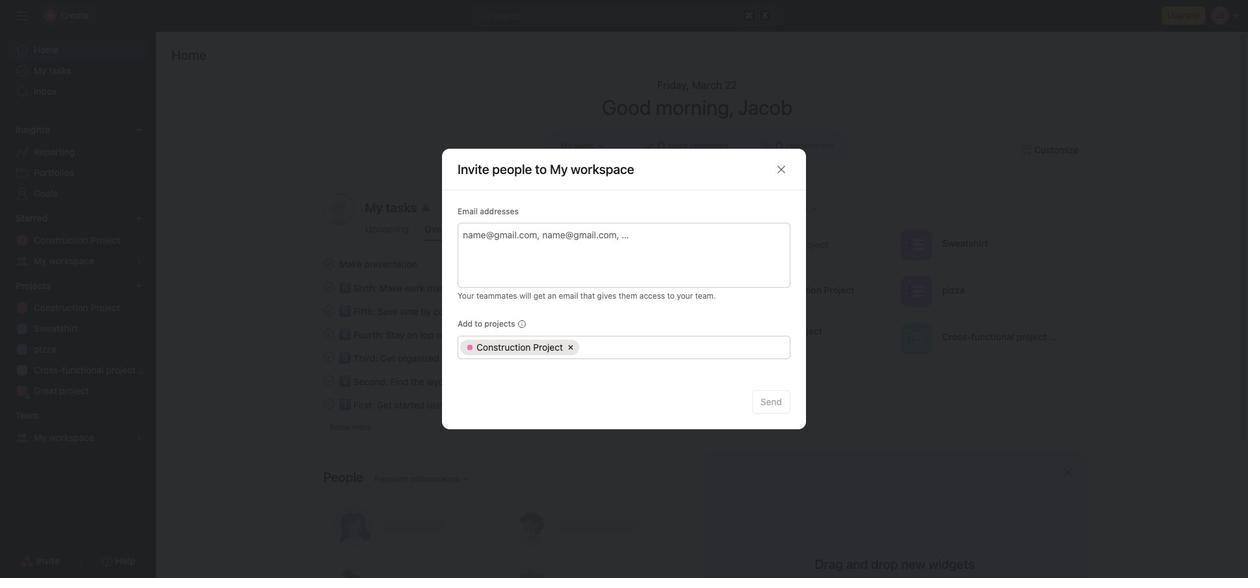 Task type: describe. For each thing, give the bounding box(es) containing it.
2 list image from the top
[[908, 331, 924, 346]]

1 list image from the top
[[908, 284, 924, 299]]

4 mark complete checkbox from the top
[[321, 373, 337, 389]]

mark complete image for fifth mark complete checkbox from the bottom of the page
[[321, 280, 337, 295]]

list image
[[908, 237, 924, 253]]

1 mark complete checkbox from the top
[[321, 280, 337, 295]]

more information image
[[518, 321, 526, 328]]

close this dialog image
[[776, 164, 787, 175]]

2 mark complete checkbox from the top
[[321, 350, 337, 365]]

hide sidebar image
[[17, 10, 27, 21]]

mark complete image for fifth mark complete checkbox from the top of the page
[[321, 397, 337, 412]]

2 mark complete checkbox from the top
[[321, 303, 337, 319]]

1 mark complete checkbox from the top
[[321, 256, 337, 272]]

teams element
[[0, 404, 156, 451]]

add profile photo image
[[324, 194, 355, 225]]

5 mark complete checkbox from the top
[[321, 397, 337, 412]]

row for more information icon
[[458, 337, 790, 359]]

close this dialog image
[[776, 164, 787, 175]]



Task type: locate. For each thing, give the bounding box(es) containing it.
list image
[[908, 284, 924, 299], [908, 331, 924, 346]]

0 vertical spatial board image
[[732, 284, 748, 299]]

mark complete image
[[321, 280, 337, 295], [321, 303, 337, 319], [321, 326, 337, 342], [321, 373, 337, 389], [321, 397, 337, 412]]

board image
[[732, 284, 748, 299], [732, 331, 748, 346]]

more information image
[[518, 321, 526, 328]]

dialog
[[442, 149, 806, 430], [442, 149, 806, 430]]

1 mark complete image from the top
[[321, 280, 337, 295]]

3 mark complete image from the top
[[321, 326, 337, 342]]

4 mark complete image from the top
[[321, 373, 337, 389]]

5 mark complete image from the top
[[321, 397, 337, 412]]

2 mark complete image from the top
[[321, 350, 337, 365]]

mark complete image
[[321, 256, 337, 272], [321, 350, 337, 365]]

projects element
[[0, 274, 156, 404]]

Mark complete checkbox
[[321, 256, 337, 272], [321, 350, 337, 365]]

1 vertical spatial board image
[[732, 331, 748, 346]]

name@gmail.com, name@gmail.com, … text field
[[463, 227, 784, 243]]

mark complete image for 4th mark complete checkbox from the bottom of the page
[[321, 303, 337, 319]]

2 mark complete image from the top
[[321, 303, 337, 319]]

starred element
[[0, 207, 156, 274]]

row for more information image
[[458, 337, 790, 359]]

name@gmail.com, name@gmail.com, … text field
[[463, 227, 784, 243]]

1 vertical spatial mark complete checkbox
[[321, 350, 337, 365]]

insights element
[[0, 118, 156, 207]]

1 mark complete image from the top
[[321, 256, 337, 272]]

row
[[458, 337, 790, 359], [458, 337, 790, 359]]

3 mark complete checkbox from the top
[[321, 326, 337, 342]]

mark complete image for fourth mark complete checkbox
[[321, 373, 337, 389]]

0 vertical spatial mark complete checkbox
[[321, 256, 337, 272]]

0 vertical spatial mark complete image
[[321, 256, 337, 272]]

1 vertical spatial mark complete image
[[321, 350, 337, 365]]

2 board image from the top
[[732, 331, 748, 346]]

1 vertical spatial list image
[[908, 331, 924, 346]]

1 board image from the top
[[732, 284, 748, 299]]

mark complete image for third mark complete checkbox from the bottom of the page
[[321, 326, 337, 342]]

global element
[[0, 32, 156, 110]]

list item
[[719, 225, 895, 265], [308, 276, 692, 299], [308, 299, 692, 323], [308, 323, 692, 346], [308, 346, 692, 369]]

Mark complete checkbox
[[321, 280, 337, 295], [321, 303, 337, 319], [321, 326, 337, 342], [321, 373, 337, 389], [321, 397, 337, 412]]

0 vertical spatial list image
[[908, 284, 924, 299]]

dismiss image
[[1063, 468, 1073, 478]]

cell
[[460, 340, 579, 356], [460, 340, 579, 356], [581, 340, 786, 356], [581, 340, 786, 356]]



Task type: vqa. For each thing, say whether or not it's contained in the screenshot.
the top my
no



